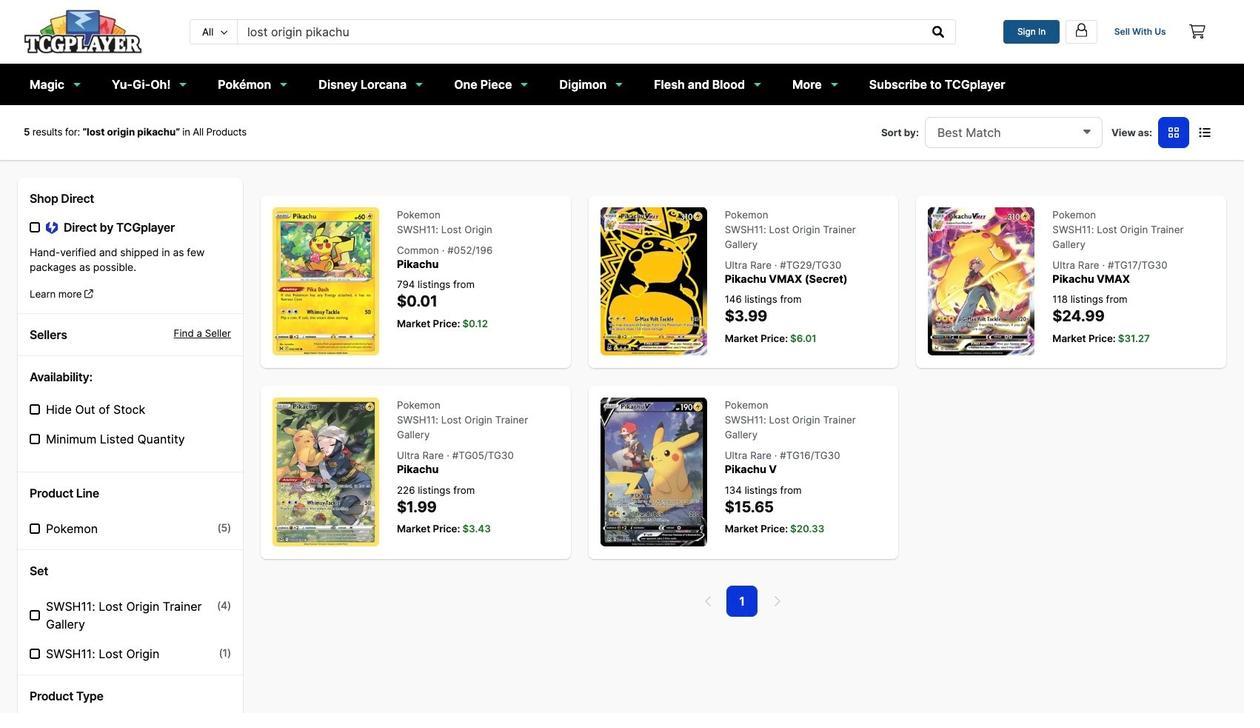 Task type: locate. For each thing, give the bounding box(es) containing it.
pikachu image
[[273, 207, 379, 356], [273, 398, 379, 547]]

1 pikachu image from the top
[[273, 207, 379, 356]]

0 vertical spatial pikachu image
[[273, 207, 379, 356]]

None checkbox
[[30, 404, 40, 415], [30, 434, 40, 444], [30, 649, 40, 659], [30, 404, 40, 415], [30, 434, 40, 444], [30, 649, 40, 659]]

view your shopping cart image
[[1190, 25, 1206, 39]]

chevron right image
[[773, 595, 781, 607]]

tcgplayer.com image
[[24, 9, 142, 54]]

a list of results image
[[1199, 126, 1211, 138]]

arrow up right from square image
[[85, 289, 93, 299]]

1 vertical spatial pikachu image
[[273, 398, 379, 547]]

pikachu vmax (secret) image
[[600, 207, 707, 356]]

None field
[[925, 117, 1103, 148]]

None text field
[[238, 20, 923, 44]]

user icon image
[[1074, 22, 1089, 38]]

a grid of results image
[[1169, 126, 1179, 138]]

None checkbox
[[30, 222, 40, 233], [30, 524, 40, 534], [30, 610, 40, 621], [30, 222, 40, 233], [30, 524, 40, 534], [30, 610, 40, 621]]



Task type: vqa. For each thing, say whether or not it's contained in the screenshot.
Email email field
no



Task type: describe. For each thing, give the bounding box(es) containing it.
direct by tcgplayer image
[[46, 221, 58, 235]]

pikachu vmax image
[[928, 207, 1035, 356]]

submit your search image
[[933, 26, 945, 38]]

caret down image
[[1084, 125, 1091, 137]]

chevron left image
[[705, 595, 713, 607]]

pikachu v image
[[600, 398, 707, 547]]

2 pikachu image from the top
[[273, 398, 379, 547]]



